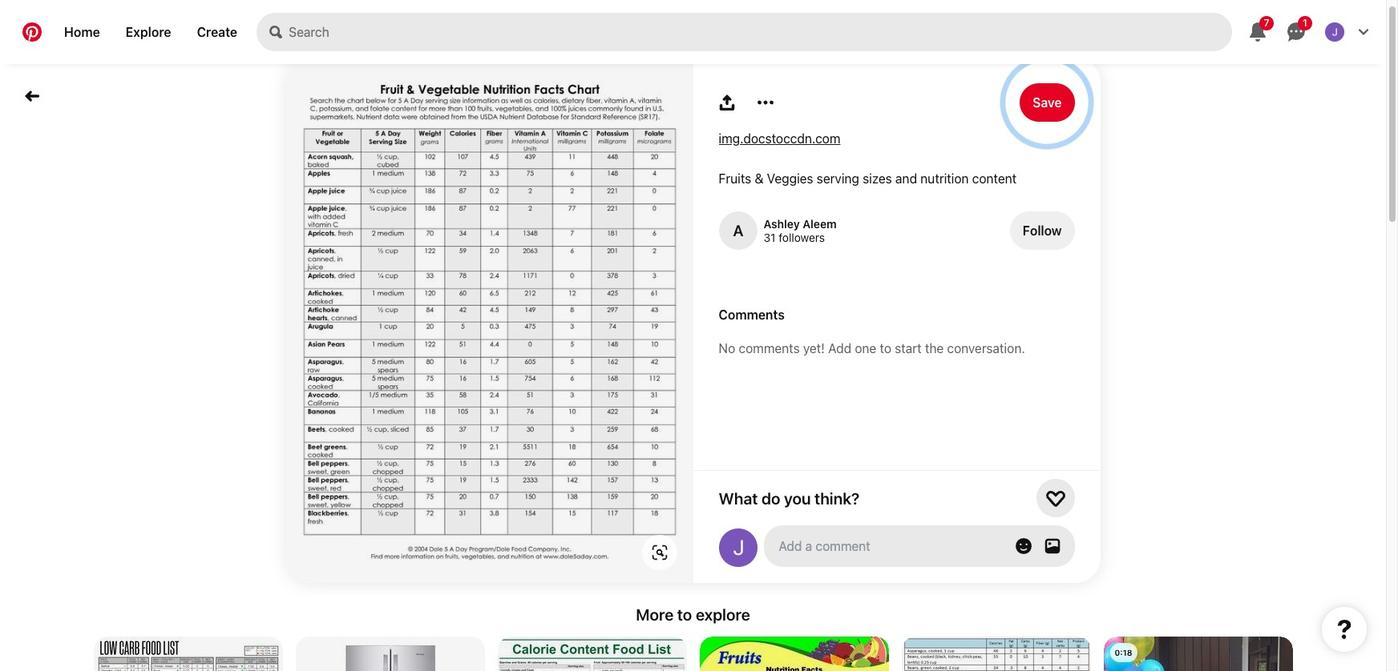 Task type: describe. For each thing, give the bounding box(es) containing it.
home link
[[51, 13, 113, 51]]

conversation.
[[947, 342, 1025, 356]]

follow button
[[1010, 212, 1075, 250]]

this contains an image of: low carb food list image
[[902, 637, 1091, 672]]

Search text field
[[289, 13, 1232, 51]]

&
[[755, 172, 764, 186]]

7 button
[[1239, 13, 1277, 51]]

save
[[1033, 95, 1062, 110]]

ashley aleem avatar link image
[[719, 212, 757, 250]]

serving
[[817, 172, 859, 186]]

0 horizontal spatial to
[[677, 606, 692, 625]]

explore
[[126, 25, 171, 39]]

no
[[719, 342, 735, 356]]

click to shop image
[[651, 545, 667, 561]]

yet!
[[803, 342, 825, 356]]

img.docstoccdn.com link
[[719, 131, 841, 146]]

aleem
[[803, 217, 837, 231]]

Add a comment field
[[780, 540, 998, 554]]

explore link
[[113, 13, 184, 51]]

ashley
[[764, 217, 800, 231]]

this contains an image of: 10 best printable calorie chart of common foods pdf for free at printablee image
[[497, 637, 687, 672]]

veggies
[[767, 172, 813, 186]]

more
[[636, 606, 674, 625]]

one
[[855, 342, 876, 356]]



Task type: locate. For each thing, give the bounding box(es) containing it.
to
[[880, 342, 891, 356], [677, 606, 692, 625]]

explore
[[696, 606, 750, 625]]

more to explore
[[636, 606, 750, 625]]

think?
[[815, 489, 860, 508]]

do
[[762, 489, 780, 508]]

comments button
[[719, 308, 1075, 322]]

ashley aleem 31 followers
[[764, 217, 837, 245]]

no comments yet! add one to start the conversation.
[[719, 342, 1025, 356]]

get the storage you need in this refrigerator with water dispenser. an exterior refrigerated drawer keeps frequently used items within easy reach. this refrigerator with refrigerated drawers also gives you access to filtered ice and water without ever opening the door. tap touch controls are also as easy to clean as they are to use. color: fingerprint resistant stainless steel. image
[[295, 637, 485, 672]]

img.docstoccdn.com
[[719, 131, 841, 146]]

content
[[972, 172, 1017, 186]]

to right "more"
[[677, 606, 692, 625]]

1 vertical spatial to
[[677, 606, 692, 625]]

fruits
[[719, 172, 751, 186]]

home
[[64, 25, 100, 39]]

followers
[[779, 231, 825, 245]]

when unexpected expenses knock, answer with a sofi personal loan. get low fixed rates and same-day funding. image
[[1104, 637, 1293, 672]]

comments
[[739, 342, 800, 356]]

create link
[[184, 13, 250, 51]]

the
[[925, 342, 944, 356]]

reaction image
[[1046, 489, 1065, 508]]

sizes
[[863, 172, 892, 186]]

1
[[1303, 17, 1308, 29]]

what do you think?
[[719, 489, 860, 508]]

you
[[784, 489, 811, 508]]

to right one
[[880, 342, 891, 356]]

select an emoji image
[[1015, 539, 1031, 555]]

create
[[197, 25, 237, 39]]

what
[[719, 489, 758, 508]]

carb food chart list image
[[93, 637, 283, 672]]

jacob simon image
[[1325, 22, 1344, 42]]

31
[[764, 231, 776, 245]]

list
[[87, 637, 1299, 672]]

follow
[[1023, 224, 1062, 238]]

start
[[895, 342, 922, 356]]

1 button
[[1277, 13, 1316, 51]]

7
[[1264, 17, 1270, 29]]

and
[[895, 172, 917, 186]]

add
[[828, 342, 851, 356]]

ashley aleem link
[[764, 217, 837, 231]]

search icon image
[[269, 26, 282, 38]]

fruits & veggies serving sizes and nutrition content
[[719, 172, 1017, 186]]

nutrition
[[921, 172, 969, 186]]

1 horizontal spatial to
[[880, 342, 891, 356]]

select a photo image
[[1044, 539, 1060, 555]]

save button
[[1020, 83, 1075, 122], [1020, 83, 1075, 122]]

simonjacob477 image
[[719, 529, 757, 568]]

comments
[[719, 308, 785, 322]]

0 vertical spatial to
[[880, 342, 891, 356]]

this contains an image of: image
[[699, 637, 889, 672]]



Task type: vqa. For each thing, say whether or not it's contained in the screenshot.
Explore
yes



